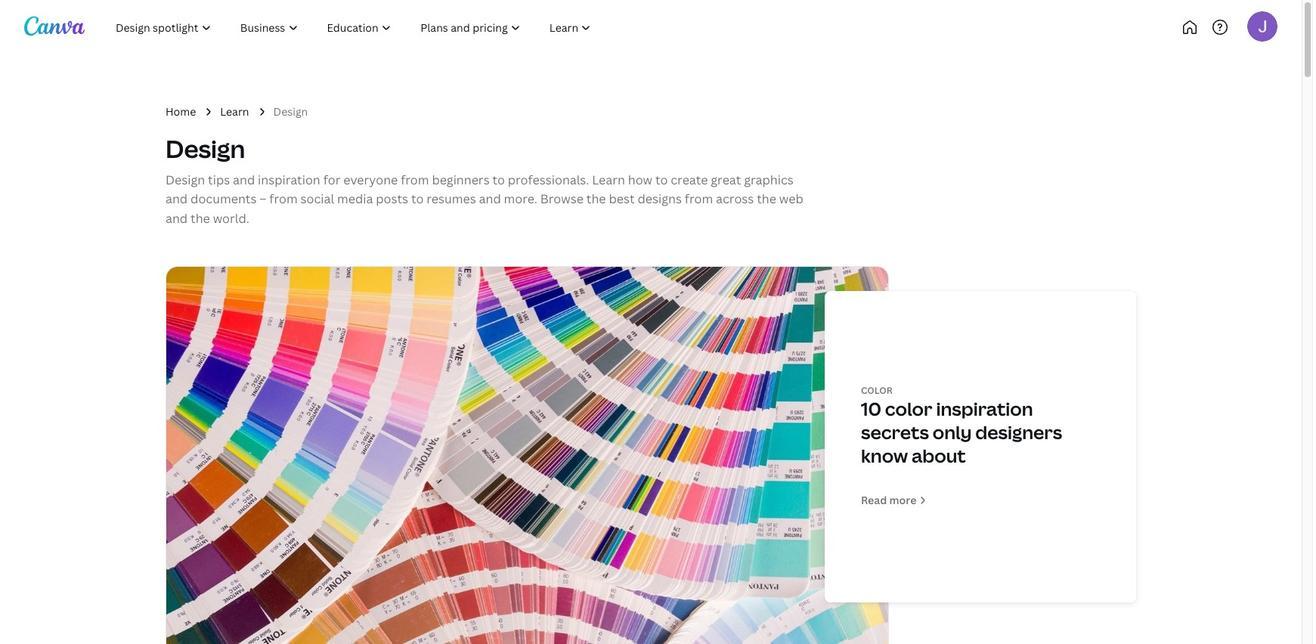 Task type: locate. For each thing, give the bounding box(es) containing it.
from
[[401, 171, 429, 188], [269, 191, 298, 207], [685, 191, 713, 207]]

home
[[166, 104, 196, 119]]

social
[[301, 191, 334, 207]]

learn
[[220, 104, 249, 119], [592, 171, 625, 188]]

2 vertical spatial design
[[166, 171, 205, 188]]

professionals.
[[508, 171, 589, 188]]

–
[[259, 191, 266, 207]]

top level navigation element
[[103, 12, 656, 42]]

inspiration up the –
[[258, 171, 320, 188]]

1 horizontal spatial to
[[493, 171, 505, 188]]

1 horizontal spatial from
[[401, 171, 429, 188]]

the
[[587, 191, 606, 207], [757, 191, 776, 207], [191, 210, 210, 227]]

about
[[912, 443, 966, 468]]

from down 'create'
[[685, 191, 713, 207]]

the down documents
[[191, 210, 210, 227]]

how
[[628, 171, 653, 188]]

to right posts
[[411, 191, 424, 207]]

across
[[716, 191, 754, 207]]

learn right home
[[220, 104, 249, 119]]

design up tips
[[166, 132, 245, 165]]

to up designs
[[655, 171, 668, 188]]

design left tips
[[166, 171, 205, 188]]

0 horizontal spatial from
[[269, 191, 298, 207]]

know
[[861, 443, 908, 468]]

learn up best
[[592, 171, 625, 188]]

1 vertical spatial design
[[166, 132, 245, 165]]

1 horizontal spatial inspiration
[[936, 396, 1033, 421]]

only
[[933, 420, 972, 445]]

design right learn link
[[273, 104, 308, 119]]

everyone
[[343, 171, 398, 188]]

0 horizontal spatial the
[[191, 210, 210, 227]]

world.
[[213, 210, 249, 227]]

and left more.
[[479, 191, 501, 207]]

0 horizontal spatial inspiration
[[258, 171, 320, 188]]

0 vertical spatial inspiration
[[258, 171, 320, 188]]

the down graphics
[[757, 191, 776, 207]]

1 vertical spatial inspiration
[[936, 396, 1033, 421]]

the left best
[[587, 191, 606, 207]]

to
[[493, 171, 505, 188], [655, 171, 668, 188], [411, 191, 424, 207]]

and left documents
[[166, 191, 188, 207]]

documents
[[191, 191, 257, 207]]

1 vertical spatial learn
[[592, 171, 625, 188]]

1 horizontal spatial learn
[[592, 171, 625, 188]]

inspiration inside the design design tips and inspiration for everyone from beginners to professionals. learn how to create great graphics and documents – from social media posts to resumes and more. browse the best designs from across the web and the world.
[[258, 171, 320, 188]]

read
[[861, 493, 887, 507]]

for
[[323, 171, 341, 188]]

and left world.
[[166, 210, 188, 227]]

2 horizontal spatial to
[[655, 171, 668, 188]]

and
[[233, 171, 255, 188], [166, 191, 188, 207], [479, 191, 501, 207], [166, 210, 188, 227]]

design design tips and inspiration for everyone from beginners to professionals. learn how to create great graphics and documents – from social media posts to resumes and more. browse the best designs from across the web and the world.
[[166, 132, 804, 227]]

secrets
[[861, 420, 929, 445]]

10 color inspiration secrets only designers know about
[[861, 396, 1063, 468]]

from right the –
[[269, 191, 298, 207]]

learn link
[[220, 104, 249, 119]]

to up more.
[[493, 171, 505, 188]]

inspiration inside 10 color inspiration secrets only designers know about
[[936, 396, 1033, 421]]

design
[[273, 104, 308, 119], [166, 132, 245, 165], [166, 171, 205, 188]]

more.
[[504, 191, 537, 207]]

inspiration
[[258, 171, 320, 188], [936, 396, 1033, 421]]

from up posts
[[401, 171, 429, 188]]

inspiration up about at bottom right
[[936, 396, 1033, 421]]

0 horizontal spatial learn
[[220, 104, 249, 119]]

resumes
[[427, 191, 476, 207]]

web
[[779, 191, 804, 207]]

color link
[[861, 384, 893, 397]]

tips
[[208, 171, 230, 188]]

0 vertical spatial design
[[273, 104, 308, 119]]

design for design
[[273, 104, 308, 119]]



Task type: describe. For each thing, give the bounding box(es) containing it.
more
[[890, 493, 917, 507]]

and right tips
[[233, 171, 255, 188]]

color palette card, color inspiration secrets image
[[166, 267, 888, 644]]

media
[[337, 191, 373, 207]]

2 horizontal spatial from
[[685, 191, 713, 207]]

graphics
[[744, 171, 794, 188]]

design for design design tips and inspiration for everyone from beginners to professionals. learn how to create great graphics and documents – from social media posts to resumes and more. browse the best designs from across the web and the world.
[[166, 132, 245, 165]]

0 horizontal spatial to
[[411, 191, 424, 207]]

beginners
[[432, 171, 490, 188]]

home link
[[166, 104, 196, 119]]

color
[[885, 396, 933, 421]]

best
[[609, 191, 635, 207]]

designs
[[638, 191, 682, 207]]

learn inside the design design tips and inspiration for everyone from beginners to professionals. learn how to create great graphics and documents – from social media posts to resumes and more. browse the best designs from across the web and the world.
[[592, 171, 625, 188]]

posts
[[376, 191, 408, 207]]

1 horizontal spatial the
[[587, 191, 606, 207]]

read more
[[861, 493, 917, 507]]

2 horizontal spatial the
[[757, 191, 776, 207]]

designers
[[976, 420, 1063, 445]]

10
[[861, 396, 882, 421]]

great
[[711, 171, 741, 188]]

0 vertical spatial learn
[[220, 104, 249, 119]]

create
[[671, 171, 708, 188]]

color
[[861, 384, 893, 397]]

browse
[[540, 191, 584, 207]]



Task type: vqa. For each thing, say whether or not it's contained in the screenshot.
rightmost Learn
yes



